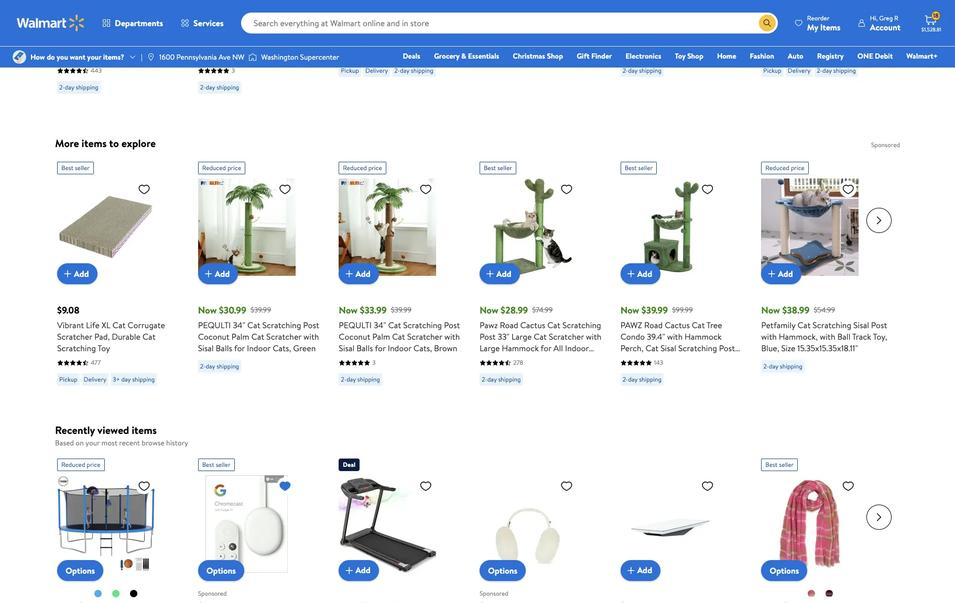 Task type: vqa. For each thing, say whether or not it's contained in the screenshot.
2-day shipping
yes



Task type: describe. For each thing, give the bounding box(es) containing it.
treadmill with folding electric treadmill bluetooth voice control exercise treadmill for home office speed range of 0.5-7.5 mph image
[[339, 476, 436, 573]]

$54.99
[[814, 305, 835, 316]]

post inside pequlti 34" cat scratching post coconut palm cat scratcher with sisal balls for indoor cats, green
[[198, 39, 214, 50]]

blush plaid image
[[807, 590, 815, 598]]

price for $33.99
[[368, 164, 382, 173]]

palm for $33.99
[[372, 331, 390, 343]]

tower
[[72, 39, 94, 50]]

for inside now $28.99 $74.99 pawz road cactus cat scratching post 33" large cat scratcher with large hammock for all indoor cats,green
[[541, 343, 551, 354]]

gift finder link
[[572, 50, 617, 62]]

143
[[654, 359, 663, 368]]

scratching inside now $38.99 $54.99 petfamily cat scratching sisal post with hammock, with ball track toy, blue, size 15.35x15.35x18.11"
[[813, 320, 851, 331]]

add to favorites list, petfamily cat scratching sisal post with hammock, with ball track toy, blue, size 15.35x15.35x18.11" image
[[842, 183, 855, 196]]

1 horizontal spatial sponsored
[[480, 590, 508, 599]]

for inside now $39.99 $99.99 pawz road cactus cat tree condo 39.4" with hammock perch, cat sisal scratching post for indoor kitty medium cats,green
[[620, 354, 631, 366]]

green inside pequlti 34" cat scratching post coconut palm cat scratcher with sisal balls for indoor cats, green
[[244, 62, 267, 73]]

add to cart image for $30.99
[[202, 268, 215, 281]]

options link for time and tru women's plaid blanket wrap scarf image
[[761, 561, 808, 582]]

kitty
[[659, 354, 676, 366]]

now $39.99 $99.99 pawz road cactus cat tree condo 39.4" with hammock perch, cat sisal scratching post for indoor kitty medium cats,green
[[620, 304, 735, 378]]

add to favorites list, pequlti 34" cat scratching post coconut palm cat scratcher with sisal balls for indoor cats, green image
[[279, 183, 291, 196]]

32.7"
[[101, 27, 119, 39]]

all
[[553, 343, 563, 354]]

price for $38.99
[[791, 164, 805, 173]]

greg
[[879, 13, 893, 22]]

departments button
[[93, 10, 172, 36]]

coconut for $30.99
[[198, 331, 230, 343]]

one debit
[[858, 51, 893, 61]]

$99.99
[[672, 305, 693, 316]]

sisal inside pequlti 34" cat scratching post coconut palm cat scratcher with sisal balls for indoor cats, green
[[253, 50, 268, 62]]

278
[[513, 359, 523, 368]]

ball inside now $38.99 $54.99 petfamily cat scratching sisal post with hammock, with ball track toy, blue, size 15.35x15.35x18.11"
[[837, 331, 851, 343]]

corrugate
[[128, 320, 165, 331]]

add to favorites list, treadmill with folding electric treadmill bluetooth voice control exercise treadmill for home office speed range of 0.5-7.5 mph image
[[420, 480, 432, 493]]

sisal inside now $38.99 $54.99 petfamily cat scratching sisal post with hammock, with ball track toy, blue, size 15.35x15.35x18.11"
[[853, 320, 869, 331]]

pad,
[[94, 331, 110, 343]]

pequlti 34" cat scratching post coconut palm cat scratcher with sisal balls for indoor cats, green
[[198, 27, 301, 73]]

anti-
[[785, 22, 804, 34]]

cat inside now $38.99 $54.99 petfamily cat scratching sisal post with hammock, with ball track toy, blue, size 15.35x15.35x18.11"
[[798, 320, 811, 331]]

deal
[[343, 461, 355, 470]]

18
[[933, 11, 939, 20]]

deals link
[[398, 50, 425, 62]]

pawz road cactus cat scratching post 33" large cat scratcher with large hammock for all indoor cats,green image
[[480, 179, 577, 276]]

cactus inside lovely caves 23.6in cactus scratching post
[[552, 11, 577, 22]]

gift
[[577, 51, 590, 61]]

deterrent
[[791, 34, 828, 45]]

to
[[109, 136, 119, 151]]

christmas shop
[[513, 51, 563, 61]]

scratching inside vibrant life premium paper rope cat scratching post with ball toy, pack of 1
[[375, 22, 414, 34]]

toy shop link
[[670, 50, 708, 62]]

now for $38.99
[[761, 304, 780, 317]]

finder
[[591, 51, 612, 61]]

pawz for pawz road 32.7" cat tree small cat tower kitten scratching posts condo with sefl- grooming toy, gray
[[57, 27, 79, 39]]

washington supercenter
[[261, 52, 339, 62]]

product group containing now $33.99
[[339, 158, 465, 391]]

477
[[91, 359, 101, 368]]

130
[[654, 49, 663, 58]]

scratching inside pawz road cat scratching post flamingo sisal claw scratcher post for small cat, pink
[[680, 11, 719, 22]]

cats,green inside now $28.99 $74.99 pawz road cactus cat scratching post 33" large cat scratcher with large hammock for all indoor cats,green
[[480, 354, 521, 366]]

hammock inside now $39.99 $99.99 pawz road cactus cat tree condo 39.4" with hammock perch, cat sisal scratching post for indoor kitty medium cats,green
[[685, 331, 722, 343]]

sisal inside now $33.99 $39.99 pequlti 34" cat scratching post coconut palm cat scratcher with sisal balls for indoor cats, brown
[[339, 343, 355, 354]]

registry link
[[812, 50, 849, 62]]

pack
[[370, 34, 387, 45]]

petfamily cat scratching sisal post with hammock, with ball track toy, blue, size 15.35x15.35x18.11" image
[[761, 179, 859, 276]]

$74.99
[[532, 305, 553, 316]]

christmas shop link
[[508, 50, 568, 62]]

options for yorin trampoline 12ft for kids adults with enclosure net, 1200lbs round outdoor trampoline with basketball hoop, ladder, astm approved galvanized anti-rust coating backyard recreational trampoline image
[[66, 565, 95, 577]]

seller for $39.99
[[638, 164, 653, 173]]

yorin trampoline 12ft for kids adults with enclosure net, 1200lbs round outdoor trampoline with basketball hoop, ladder, astm approved galvanized anti-rust coating backyard recreational trampoline image
[[57, 476, 155, 573]]

supercenter
[[300, 52, 339, 62]]

deals
[[403, 51, 420, 61]]

34" inside pequlti 34" cat scratching post coconut palm cat scratcher with sisal balls for indoor cats, green
[[233, 27, 245, 39]]

gift finder
[[577, 51, 612, 61]]

indoor inside now $30.99 $39.99 pequlti 34" cat scratching post coconut palm cat scratcher with sisal balls for indoor cats, green
[[247, 343, 271, 354]]

product group containing smartykat scratch not cat spray, anti-scratch training & scratch deterrent spray, 13.5 fl oz
[[761, 0, 879, 98]]

reorder my items
[[807, 13, 841, 33]]

scratching inside $9.08 vibrant life xl cat corrugate scratcher pad, durable cat scratching toy
[[57, 343, 96, 354]]

walmart+
[[907, 51, 938, 61]]

for inside pequlti 34" cat scratching post coconut palm cat scratcher with sisal balls for indoor cats, green
[[289, 50, 300, 62]]

balls for $30.99
[[216, 343, 232, 354]]

fashion
[[750, 51, 774, 61]]

indoor inside pequlti 34" cat scratching post coconut palm cat scratcher with sisal balls for indoor cats, green
[[198, 62, 222, 73]]

cats, for $30.99
[[273, 343, 291, 354]]

product group containing now $30.99
[[198, 158, 324, 391]]

pequlti for $33.99
[[339, 320, 372, 331]]

add button for $33.99
[[339, 264, 379, 285]]

cats,green inside now $39.99 $99.99 pawz road cactus cat tree condo 39.4" with hammock perch, cat sisal scratching post for indoor kitty medium cats,green
[[620, 366, 661, 378]]

best for vibrant
[[61, 164, 73, 173]]

34" for $33.99
[[374, 320, 386, 331]]

not
[[831, 11, 845, 22]]

scratcher inside now $33.99 $39.99 pequlti 34" cat scratching post coconut palm cat scratcher with sisal balls for indoor cats, brown
[[407, 331, 442, 343]]

remove from favorites list, chromecast with google tv (hd) - streaming device image
[[279, 480, 291, 493]]

history
[[166, 438, 188, 449]]

items inside recently viewed items based on your most recent browse history
[[132, 424, 157, 438]]

add to cart image for deal
[[343, 565, 356, 578]]

smartykat scratch not cat spray, anti-scratch training & scratch deterrent spray, 13.5 fl oz
[[761, 11, 874, 57]]

one debit link
[[853, 50, 898, 62]]

training
[[833, 22, 861, 34]]

coconut inside pequlti 34" cat scratching post coconut palm cat scratcher with sisal balls for indoor cats, green
[[216, 39, 248, 50]]

recently
[[55, 424, 95, 438]]

do
[[47, 52, 55, 62]]

balls inside pequlti 34" cat scratching post coconut palm cat scratcher with sisal balls for indoor cats, green
[[270, 50, 287, 62]]

0 vertical spatial your
[[87, 52, 101, 62]]

now $38.99 $54.99 petfamily cat scratching sisal post with hammock, with ball track toy, blue, size 15.35x15.35x18.11"
[[761, 304, 887, 354]]

small inside "pawz road 32.7" cat tree small cat tower kitten scratching posts condo with sefl- grooming toy, gray"
[[153, 27, 173, 39]]

essentials
[[468, 51, 499, 61]]

add for $39.99
[[637, 268, 652, 280]]

|
[[141, 52, 143, 62]]

add to favorites list, starlink flat high performance kit w/ wedge mount image
[[701, 480, 714, 493]]

toy, inside now $38.99 $54.99 petfamily cat scratching sisal post with hammock, with ball track toy, blue, size 15.35x15.35x18.11"
[[873, 331, 887, 343]]

madden nyc women's boucle trim earmuff ivory image
[[480, 476, 577, 573]]

sisal inside now $39.99 $99.99 pawz road cactus cat tree condo 39.4" with hammock perch, cat sisal scratching post for indoor kitty medium cats,green
[[661, 343, 676, 354]]

add to favorites list, pawz road cactus cat scratching post 33" large cat scratcher with large hammock for all indoor cats,green image
[[560, 183, 573, 196]]

best for $39.99
[[625, 164, 637, 173]]

caves
[[505, 11, 526, 22]]

$9.08
[[57, 304, 79, 317]]

$49.99
[[102, 8, 123, 19]]

size
[[781, 343, 795, 354]]

post inside now $30.99 $39.99 pequlti 34" cat scratching post coconut palm cat scratcher with sisal balls for indoor cats, green
[[303, 320, 319, 331]]

add button for $38.99
[[761, 264, 801, 285]]

$59.99
[[130, 8, 151, 19]]

0 horizontal spatial pickup
[[59, 375, 77, 384]]

price for $30.99
[[228, 164, 241, 173]]

indoor inside now $39.99 $99.99 pawz road cactus cat tree condo 39.4" with hammock perch, cat sisal scratching post for indoor kitty medium cats,green
[[633, 354, 657, 366]]

$38.99
[[782, 304, 810, 317]]

auto
[[788, 51, 803, 61]]

cats, for $33.99
[[414, 343, 432, 354]]

0 vertical spatial $30.99
[[242, 8, 264, 19]]

add to favorites list, yorin trampoline 12ft for kids adults with enclosure net, 1200lbs round outdoor trampoline with basketball hoop, ladder, astm approved galvanized anti-rust coating backyard recreational trampoline image
[[138, 480, 150, 493]]

post inside lovely caves 23.6in cactus scratching post
[[520, 22, 536, 34]]

$30.99 inside now $30.99 $39.99 pequlti 34" cat scratching post coconut palm cat scratcher with sisal balls for indoor cats, green
[[219, 304, 246, 317]]

post inside now $39.99 $99.99 pawz road cactus cat tree condo 39.4" with hammock perch, cat sisal scratching post for indoor kitty medium cats,green
[[719, 343, 735, 354]]

hammock inside now $28.99 $74.99 pawz road cactus cat scratching post 33" large cat scratcher with large hammock for all indoor cats,green
[[502, 343, 539, 354]]

hi,
[[870, 13, 878, 22]]

want
[[70, 52, 85, 62]]

grocery & essentials
[[434, 51, 499, 61]]

product group containing now $28.99
[[480, 158, 606, 391]]

best seller for $39.99
[[625, 164, 653, 173]]

– for cat
[[124, 8, 128, 19]]

cats, inside pequlti 34" cat scratching post coconut palm cat scratcher with sisal balls for indoor cats, green
[[224, 62, 242, 73]]

post inside now $38.99 $54.99 petfamily cat scratching sisal post with hammock, with ball track toy, blue, size 15.35x15.35x18.11"
[[871, 320, 887, 331]]

starlink flat high performance kit w/ wedge mount image
[[620, 476, 718, 573]]

green inside now $30.99 $39.99 pequlti 34" cat scratching post coconut palm cat scratcher with sisal balls for indoor cats, green
[[293, 343, 316, 354]]

add for $38.99
[[778, 268, 793, 280]]

add to cart image for vibrant
[[61, 268, 74, 281]]

services
[[193, 17, 224, 29]]

options from $49.99 – $59.99
[[57, 8, 151, 19]]

options link for yorin trampoline 12ft for kids adults with enclosure net, 1200lbs round outdoor trampoline with basketball hoop, ladder, astm approved galvanized anti-rust coating backyard recreational trampoline image
[[57, 561, 103, 582]]

premium
[[383, 11, 416, 22]]

paper
[[418, 11, 439, 22]]

product group containing now $38.99
[[761, 158, 887, 391]]

delivery for toy,
[[365, 66, 388, 75]]

life inside $9.08 vibrant life xl cat corrugate scratcher pad, durable cat scratching toy
[[86, 320, 100, 331]]

scratching inside pequlti 34" cat scratching post coconut palm cat scratcher with sisal balls for indoor cats, green
[[262, 27, 301, 39]]

pawz for pawz road cat scratching post flamingo sisal claw scratcher post for small cat, pink
[[620, 11, 642, 22]]

next slide for more items to explore list image
[[867, 208, 892, 233]]

56
[[372, 49, 379, 58]]

vibrant life xl cat corrugate scratcher pad, durable cat scratching toy image
[[57, 179, 155, 276]]

rope
[[339, 22, 358, 34]]

add button for $30.99
[[198, 264, 238, 285]]

$33.99 inside now $33.99 $39.99 pequlti 34" cat scratching post coconut palm cat scratcher with sisal balls for indoor cats, brown
[[360, 304, 387, 317]]

scratching inside now $33.99 $39.99 pequlti 34" cat scratching post coconut palm cat scratcher with sisal balls for indoor cats, brown
[[403, 320, 442, 331]]

medium
[[678, 354, 708, 366]]

durable
[[112, 331, 140, 343]]

$28.99
[[501, 304, 528, 317]]

for inside now $30.99 $39.99 pequlti 34" cat scratching post coconut palm cat scratcher with sisal balls for indoor cats, green
[[234, 343, 245, 354]]

browse
[[142, 438, 164, 449]]

product group containing $9.08
[[57, 158, 183, 391]]

pennsylvania
[[176, 52, 217, 62]]

palm inside pequlti 34" cat scratching post coconut palm cat scratcher with sisal balls for indoor cats, green
[[250, 39, 267, 50]]

of
[[389, 34, 397, 45]]

condo inside "pawz road 32.7" cat tree small cat tower kitten scratching posts condo with sefl- grooming toy, gray"
[[79, 50, 103, 62]]

add button for $39.99
[[620, 264, 661, 285]]

scratching inside now $28.99 $74.99 pawz road cactus cat scratching post 33" large cat scratcher with large hammock for all indoor cats,green
[[562, 320, 601, 331]]

road inside "pawz road 32.7" cat tree small cat tower kitten scratching posts condo with sefl- grooming toy, gray"
[[81, 27, 99, 39]]

262
[[795, 49, 805, 58]]

add to cart image for $33.99
[[343, 268, 356, 281]]

electronics link
[[621, 50, 666, 62]]

toy inside toy shop link
[[675, 51, 686, 61]]

more
[[55, 136, 79, 151]]

scratcher inside pawz road cat scratching post flamingo sisal claw scratcher post for small cat, pink
[[693, 22, 728, 34]]

pequlti inside pequlti 34" cat scratching post coconut palm cat scratcher with sisal balls for indoor cats, green
[[198, 27, 231, 39]]

condo inside now $39.99 $99.99 pawz road cactus cat tree condo 39.4" with hammock perch, cat sisal scratching post for indoor kitty medium cats,green
[[620, 331, 645, 343]]

scratcher inside $9.08 vibrant life xl cat corrugate scratcher pad, durable cat scratching toy
[[57, 331, 92, 343]]

tree inside "pawz road 32.7" cat tree small cat tower kitten scratching posts condo with sefl- grooming toy, gray"
[[136, 27, 151, 39]]

$9.08 vibrant life xl cat corrugate scratcher pad, durable cat scratching toy
[[57, 304, 165, 354]]



Task type: locate. For each thing, give the bounding box(es) containing it.
add for vibrant
[[74, 268, 89, 280]]

options link for madden nyc women's boucle trim earmuff ivory image
[[480, 561, 526, 582]]

add to cart image for $39.99
[[625, 268, 637, 281]]

1 horizontal spatial spray,
[[830, 34, 852, 45]]

posts
[[57, 50, 77, 62]]

1 vertical spatial toy
[[98, 343, 110, 354]]

vibrant inside $9.08 vibrant life xl cat corrugate scratcher pad, durable cat scratching toy
[[57, 320, 84, 331]]

 image
[[13, 50, 26, 64], [249, 52, 257, 62], [147, 53, 155, 61]]

now inside now $38.99 $54.99 petfamily cat scratching sisal post with hammock, with ball track toy, blue, size 15.35x15.35x18.11"
[[761, 304, 780, 317]]

grocery
[[434, 51, 460, 61]]

cat inside smartykat scratch not cat spray, anti-scratch training & scratch deterrent spray, 13.5 fl oz
[[847, 11, 860, 22]]

1 horizontal spatial balls
[[270, 50, 287, 62]]

1 horizontal spatial green
[[293, 343, 316, 354]]

coconut inside now $33.99 $39.99 pequlti 34" cat scratching post coconut palm cat scratcher with sisal balls for indoor cats, brown
[[339, 331, 370, 343]]

toy inside $9.08 vibrant life xl cat corrugate scratcher pad, durable cat scratching toy
[[98, 343, 110, 354]]

0 horizontal spatial items
[[82, 136, 107, 151]]

cat,
[[673, 34, 688, 45]]

cats,green down perch, on the bottom right of the page
[[620, 366, 661, 378]]

how
[[30, 52, 45, 62]]

1 – from the left
[[124, 8, 128, 19]]

1 vertical spatial items
[[132, 424, 157, 438]]

options for the "chromecast with google tv (hd) - streaming device" image
[[206, 565, 236, 577]]

delivery down 56
[[365, 66, 388, 75]]

from right services
[[225, 8, 241, 19]]

scratcher
[[693, 22, 728, 34], [198, 50, 233, 62], [57, 331, 92, 343], [266, 331, 302, 343], [407, 331, 442, 343], [549, 331, 584, 343]]

ball left track
[[837, 331, 851, 343]]

pawz up electronics link
[[620, 11, 642, 22]]

4 add to cart image from the left
[[625, 268, 637, 281]]

1 horizontal spatial tree
[[707, 320, 722, 331]]

add to favorites list, vibrant life xl cat corrugate scratcher pad, durable cat scratching toy image
[[138, 183, 150, 196]]

ball inside vibrant life premium paper rope cat scratching post with ball toy, pack of 1
[[339, 34, 352, 45]]

1 vertical spatial $33.99
[[360, 304, 387, 317]]

2 options link from the left
[[198, 561, 244, 582]]

0 horizontal spatial from
[[84, 8, 100, 19]]

pickup
[[341, 66, 359, 75], [763, 66, 782, 75], [59, 375, 77, 384]]

road inside pawz road cat scratching post flamingo sisal claw scratcher post for small cat, pink
[[644, 11, 663, 22]]

1 options link from the left
[[57, 561, 103, 582]]

1 horizontal spatial $33.99
[[360, 304, 387, 317]]

1 horizontal spatial pickup
[[341, 66, 359, 75]]

1 vertical spatial ball
[[837, 331, 851, 343]]

with inside pequlti 34" cat scratching post coconut palm cat scratcher with sisal balls for indoor cats, green
[[235, 50, 251, 62]]

0 horizontal spatial cactus
[[520, 320, 545, 331]]

black image
[[130, 590, 138, 598]]

tree down $59.99
[[136, 27, 151, 39]]

cactus
[[552, 11, 577, 22], [520, 320, 545, 331], [665, 320, 690, 331]]

items up browse
[[132, 424, 157, 438]]

pickup for vibrant life premium paper rope cat scratching post with ball toy, pack of 1
[[341, 66, 359, 75]]

small inside pawz road cat scratching post flamingo sisal claw scratcher post for small cat, pink
[[651, 34, 671, 45]]

shop right christmas
[[547, 51, 563, 61]]

options link for the "chromecast with google tv (hd) - streaming device" image
[[198, 561, 244, 582]]

search icon image
[[763, 19, 772, 27]]

with inside now $39.99 $99.99 pawz road cactus cat tree condo 39.4" with hammock perch, cat sisal scratching post for indoor kitty medium cats,green
[[667, 331, 683, 343]]

2 horizontal spatial delivery
[[788, 66, 811, 75]]

toy, left pack
[[354, 34, 368, 45]]

product group containing pawz road 32.7" cat tree small cat tower kitten scratching posts condo with sefl- grooming toy, gray
[[57, 0, 175, 98]]

add to favorites list, pawz road cactus cat tree condo 39.4" with hammock perch, cat sisal scratching post for indoor kitty medium cats,green image
[[701, 183, 714, 196]]

39.4"
[[647, 331, 665, 343]]

pawz
[[480, 320, 498, 331]]

1 horizontal spatial vibrant
[[339, 11, 366, 22]]

road inside now $39.99 $99.99 pawz road cactus cat tree condo 39.4" with hammock perch, cat sisal scratching post for indoor kitty medium cats,green
[[644, 320, 663, 331]]

1 from from the left
[[84, 8, 100, 19]]

add to cart image for reduced price
[[766, 268, 778, 281]]

walmart+ link
[[902, 50, 943, 62]]

shop for christmas shop
[[547, 51, 563, 61]]

 image for 1600
[[147, 53, 155, 61]]

Search search field
[[241, 13, 778, 34]]

based
[[55, 438, 74, 449]]

0 horizontal spatial spray,
[[761, 22, 783, 34]]

kitten
[[96, 39, 118, 50]]

cats,green
[[480, 354, 521, 366], [620, 366, 661, 378]]

5 now from the left
[[761, 304, 780, 317]]

pawz up perch, on the bottom right of the page
[[620, 320, 642, 331]]

road down '$28.99'
[[500, 320, 518, 331]]

0 horizontal spatial balls
[[216, 343, 232, 354]]

claw
[[673, 22, 691, 34]]

small
[[153, 27, 173, 39], [651, 34, 671, 45]]

delivery down auto
[[788, 66, 811, 75]]

scratching inside lovely caves 23.6in cactus scratching post
[[480, 22, 518, 34]]

toy down cat,
[[675, 51, 686, 61]]

13.5
[[854, 34, 867, 45]]

large down "pawz"
[[480, 343, 500, 354]]

now for $33.99
[[339, 304, 358, 317]]

life inside vibrant life premium paper rope cat scratching post with ball toy, pack of 1
[[368, 11, 381, 22]]

smartykat
[[761, 11, 799, 22]]

scratching inside "pawz road 32.7" cat tree small cat tower kitten scratching posts condo with sefl- grooming toy, gray"
[[120, 39, 159, 50]]

3 options link from the left
[[480, 561, 526, 582]]

road up kitty
[[644, 320, 663, 331]]

pink
[[690, 34, 705, 45]]

pawz inside now $39.99 $99.99 pawz road cactus cat tree condo 39.4" with hammock perch, cat sisal scratching post for indoor kitty medium cats,green
[[620, 320, 642, 331]]

0 horizontal spatial palm
[[232, 331, 249, 343]]

0 vertical spatial 3
[[232, 66, 235, 75]]

34" inside now $30.99 $39.99 pequlti 34" cat scratching post coconut palm cat scratcher with sisal balls for indoor cats, green
[[233, 320, 245, 331]]

cats, inside now $30.99 $39.99 pequlti 34" cat scratching post coconut palm cat scratcher with sisal balls for indoor cats, green
[[273, 343, 291, 354]]

3+ day shipping
[[113, 375, 155, 384]]

next slide for recently viewed items list image
[[867, 505, 892, 530]]

33"
[[498, 331, 510, 343]]

palm for $30.99
[[232, 331, 249, 343]]

condo up 443
[[79, 50, 103, 62]]

& inside smartykat scratch not cat spray, anti-scratch training & scratch deterrent spray, 13.5 fl oz
[[863, 22, 869, 34]]

0 horizontal spatial  image
[[13, 50, 26, 64]]

palm
[[250, 39, 267, 50], [232, 331, 249, 343], [372, 331, 390, 343]]

add button for $28.99
[[480, 264, 520, 285]]

hammock up 278
[[502, 343, 539, 354]]

pequlti inside now $33.99 $39.99 pequlti 34" cat scratching post coconut palm cat scratcher with sisal balls for indoor cats, brown
[[339, 320, 372, 331]]

pequlti for $30.99
[[198, 320, 231, 331]]

1 vertical spatial pawz
[[57, 27, 79, 39]]

1 horizontal spatial life
[[368, 11, 381, 22]]

delivery
[[365, 66, 388, 75], [788, 66, 811, 75], [84, 375, 106, 384]]

coconut for $33.99
[[339, 331, 370, 343]]

product group containing vibrant life premium paper rope cat scratching post with ball toy, pack of 1
[[339, 0, 457, 98]]

0 horizontal spatial ball
[[339, 34, 352, 45]]

scratching inside now $39.99 $99.99 pawz road cactus cat tree condo 39.4" with hammock perch, cat sisal scratching post for indoor kitty medium cats,green
[[678, 343, 717, 354]]

product group
[[57, 0, 175, 98], [198, 0, 316, 98], [339, 0, 457, 98], [480, 0, 597, 98], [620, 0, 738, 98], [761, 0, 879, 98], [57, 158, 183, 391], [198, 158, 324, 391], [339, 158, 465, 391], [480, 158, 606, 391], [620, 158, 747, 391], [761, 158, 887, 391], [57, 455, 175, 604], [198, 455, 316, 604], [339, 455, 457, 604], [480, 455, 597, 604], [620, 455, 738, 604], [761, 455, 879, 604]]

1 horizontal spatial  image
[[147, 53, 155, 61]]

& right grocery
[[461, 51, 466, 61]]

post inside now $33.99 $39.99 pequlti 34" cat scratching post coconut palm cat scratcher with sisal balls for indoor cats, brown
[[444, 320, 460, 331]]

 image left how
[[13, 50, 26, 64]]

home
[[717, 51, 736, 61]]

gray
[[112, 62, 129, 73]]

0 vertical spatial ball
[[339, 34, 352, 45]]

2 shop from the left
[[687, 51, 703, 61]]

your up 443
[[87, 52, 101, 62]]

pickup for smartykat scratch not cat spray, anti-scratch training & scratch deterrent spray, 13.5 fl oz
[[763, 66, 782, 75]]

cactus down $74.99
[[520, 320, 545, 331]]

1600
[[159, 52, 175, 62]]

1 horizontal spatial palm
[[250, 39, 267, 50]]

2-day shipping
[[482, 41, 521, 50], [394, 66, 433, 75], [623, 66, 662, 75], [817, 66, 856, 75], [59, 83, 98, 92], [200, 83, 239, 92], [200, 362, 239, 371], [763, 362, 802, 371], [341, 375, 380, 384], [482, 375, 521, 384], [623, 375, 662, 384]]

green
[[244, 62, 267, 73], [293, 343, 316, 354]]

toy
[[675, 51, 686, 61], [98, 343, 110, 354]]

pickup left '3+'
[[59, 375, 77, 384]]

from for road
[[84, 8, 100, 19]]

hammock,
[[779, 331, 818, 343]]

flamingo
[[620, 22, 654, 34]]

1 horizontal spatial large
[[512, 331, 532, 343]]

2 horizontal spatial  image
[[249, 52, 257, 62]]

add button
[[57, 264, 97, 285], [198, 264, 238, 285], [339, 264, 379, 285], [480, 264, 520, 285], [620, 264, 661, 285], [761, 264, 801, 285], [339, 561, 379, 582], [620, 561, 661, 582]]

cat inside pawz road cat scratching post flamingo sisal claw scratcher post for small cat, pink
[[665, 11, 678, 22]]

toy, inside vibrant life premium paper rope cat scratching post with ball toy, pack of 1
[[354, 34, 368, 45]]

cat inside vibrant life premium paper rope cat scratching post with ball toy, pack of 1
[[360, 22, 373, 34]]

xl
[[102, 320, 110, 331]]

toy, right track
[[873, 331, 887, 343]]

now inside now $33.99 $39.99 pequlti 34" cat scratching post coconut palm cat scratcher with sisal balls for indoor cats, brown
[[339, 304, 358, 317]]

shop down the pink
[[687, 51, 703, 61]]

$39.99 inside now $33.99 $39.99 pequlti 34" cat scratching post coconut palm cat scratcher with sisal balls for indoor cats, brown
[[391, 305, 411, 316]]

track
[[852, 331, 871, 343]]

pawz up posts
[[57, 27, 79, 39]]

34" for $30.99
[[233, 320, 245, 331]]

1 vertical spatial tree
[[707, 320, 722, 331]]

0 horizontal spatial life
[[86, 320, 100, 331]]

1 horizontal spatial delivery
[[365, 66, 388, 75]]

1 now from the left
[[198, 304, 217, 317]]

pawz road 32.7" cat tree small cat tower kitten scratching posts condo with sefl- grooming toy, gray
[[57, 27, 173, 73]]

0 horizontal spatial toy
[[98, 343, 110, 354]]

large
[[512, 331, 532, 343], [480, 343, 500, 354]]

r
[[894, 13, 898, 22]]

sisal
[[656, 22, 671, 34], [253, 50, 268, 62], [853, 320, 869, 331], [198, 343, 214, 354], [339, 343, 355, 354], [661, 343, 676, 354]]

2 from from the left
[[225, 8, 241, 19]]

reduced for $33.99
[[343, 164, 367, 173]]

cactus down $99.99
[[665, 320, 690, 331]]

pawz road cactus cat tree condo 39.4" with hammock perch, cat sisal scratching post for indoor kitty medium cats,green image
[[620, 179, 718, 276]]

1 horizontal spatial 3
[[372, 359, 376, 368]]

1 horizontal spatial ball
[[837, 331, 851, 343]]

for inside now $33.99 $39.99 pequlti 34" cat scratching post coconut palm cat scratcher with sisal balls for indoor cats, brown
[[375, 343, 386, 354]]

1 horizontal spatial shop
[[687, 51, 703, 61]]

0 horizontal spatial cats,
[[224, 62, 242, 73]]

cactus for now $39.99
[[665, 320, 690, 331]]

indoor inside now $28.99 $74.99 pawz road cactus cat scratching post 33" large cat scratcher with large hammock for all indoor cats,green
[[565, 343, 589, 354]]

delivery for deterrent
[[788, 66, 811, 75]]

add to favorites list, time and tru women's plaid blanket wrap scarf image
[[842, 480, 855, 493]]

$39.99 inside now $39.99 $99.99 pawz road cactus cat tree condo 39.4" with hammock perch, cat sisal scratching post for indoor kitty medium cats,green
[[642, 304, 668, 317]]

perch,
[[620, 343, 644, 354]]

pequlti 34" cat scratching post coconut palm cat scratcher with sisal balls for indoor cats, brown image
[[339, 179, 436, 276]]

0 horizontal spatial shop
[[547, 51, 563, 61]]

product group containing lovely caves 23.6in cactus scratching post
[[480, 0, 597, 98]]

Walmart Site-Wide search field
[[241, 13, 778, 34]]

reduced price for $33.99
[[343, 164, 382, 173]]

sisal inside pawz road cat scratching post flamingo sisal claw scratcher post for small cat, pink
[[656, 22, 671, 34]]

registry
[[817, 51, 844, 61]]

large right 33"
[[512, 331, 532, 343]]

fashion link
[[745, 50, 779, 62]]

1 horizontal spatial cats,green
[[620, 366, 661, 378]]

2 vertical spatial toy,
[[873, 331, 887, 343]]

road left 32.7"
[[81, 27, 99, 39]]

scratching inside now $30.99 $39.99 pequlti 34" cat scratching post coconut palm cat scratcher with sisal balls for indoor cats, green
[[262, 320, 301, 331]]

delivery down 477
[[84, 375, 106, 384]]

reduced for $38.99
[[766, 164, 789, 173]]

$39.99 for $33.99
[[391, 305, 411, 316]]

 image for how
[[13, 50, 26, 64]]

add to favorites list, pequlti 34" cat scratching post coconut palm cat scratcher with sisal balls for indoor cats, brown image
[[420, 183, 432, 196]]

green image
[[112, 590, 120, 598]]

3 now from the left
[[480, 304, 498, 317]]

0 horizontal spatial condo
[[79, 50, 103, 62]]

pawz road cat scratching post flamingo sisal claw scratcher post for small cat, pink
[[620, 11, 737, 45]]

– left $59.99
[[124, 8, 128, 19]]

2 now from the left
[[339, 304, 358, 317]]

more items to explore
[[55, 136, 156, 151]]

with inside now $33.99 $39.99 pequlti 34" cat scratching post coconut palm cat scratcher with sisal balls for indoor cats, brown
[[444, 331, 460, 343]]

34" inside now $33.99 $39.99 pequlti 34" cat scratching post coconut palm cat scratcher with sisal balls for indoor cats, brown
[[374, 320, 386, 331]]

0 horizontal spatial $39.99
[[251, 305, 271, 316]]

1 vertical spatial your
[[85, 438, 100, 449]]

2 horizontal spatial pickup
[[763, 66, 782, 75]]

1 vertical spatial 3
[[372, 359, 376, 368]]

product group containing pawz road cat scratching post flamingo sisal claw scratcher post for small cat, pink
[[620, 0, 738, 98]]

best seller for vibrant
[[61, 164, 90, 173]]

now inside now $39.99 $99.99 pawz road cactus cat tree condo 39.4" with hammock perch, cat sisal scratching post for indoor kitty medium cats,green
[[620, 304, 639, 317]]

condo
[[79, 50, 103, 62], [620, 331, 645, 343]]

post inside vibrant life premium paper rope cat scratching post with ball toy, pack of 1
[[416, 22, 432, 34]]

coconut inside now $30.99 $39.99 pequlti 34" cat scratching post coconut palm cat scratcher with sisal balls for indoor cats, green
[[198, 331, 230, 343]]

for inside pawz road cat scratching post flamingo sisal claw scratcher post for small cat, pink
[[638, 34, 649, 45]]

0 vertical spatial items
[[82, 136, 107, 151]]

palm inside now $30.99 $39.99 pequlti 34" cat scratching post coconut palm cat scratcher with sisal balls for indoor cats, green
[[232, 331, 249, 343]]

0 vertical spatial condo
[[79, 50, 103, 62]]

1 horizontal spatial condo
[[620, 331, 645, 343]]

my
[[807, 21, 818, 33]]

1 vertical spatial toy,
[[95, 62, 110, 73]]

add for $33.99
[[356, 268, 371, 280]]

0 vertical spatial &
[[863, 22, 869, 34]]

viewed
[[97, 424, 129, 438]]

with inside now $28.99 $74.99 pawz road cactus cat scratching post 33" large cat scratcher with large hammock for all indoor cats,green
[[586, 331, 602, 343]]

0 horizontal spatial tree
[[136, 27, 151, 39]]

1 vertical spatial life
[[86, 320, 100, 331]]

1 horizontal spatial –
[[265, 8, 269, 19]]

0 horizontal spatial sponsored
[[198, 590, 227, 599]]

0 horizontal spatial vibrant
[[57, 320, 84, 331]]

1 vertical spatial green
[[293, 343, 316, 354]]

1 horizontal spatial from
[[225, 8, 241, 19]]

palm inside now $33.99 $39.99 pequlti 34" cat scratching post coconut palm cat scratcher with sisal balls for indoor cats, brown
[[372, 331, 390, 343]]

add to cart image for best seller
[[484, 268, 496, 281]]

with inside "pawz road 32.7" cat tree small cat tower kitten scratching posts condo with sefl- grooming toy, gray"
[[105, 50, 121, 62]]

2 horizontal spatial cactus
[[665, 320, 690, 331]]

1 horizontal spatial cats,
[[273, 343, 291, 354]]

chromecast with google tv (hd) - streaming device image
[[198, 476, 295, 573]]

1 add to cart image from the left
[[61, 268, 74, 281]]

pickup down fashion link
[[763, 66, 782, 75]]

small up 130
[[651, 34, 671, 45]]

$39.99 for $30.99
[[251, 305, 271, 316]]

sisal inside now $30.99 $39.99 pequlti 34" cat scratching post coconut palm cat scratcher with sisal balls for indoor cats, green
[[198, 343, 214, 354]]

3 down now $33.99 $39.99 pequlti 34" cat scratching post coconut palm cat scratcher with sisal balls for indoor cats, brown
[[372, 359, 376, 368]]

0 horizontal spatial delivery
[[84, 375, 106, 384]]

post
[[721, 11, 737, 22], [416, 22, 432, 34], [520, 22, 536, 34], [620, 34, 637, 45], [198, 39, 214, 50], [303, 320, 319, 331], [444, 320, 460, 331], [871, 320, 887, 331], [480, 331, 496, 343], [719, 343, 735, 354]]

2 horizontal spatial cats,
[[414, 343, 432, 354]]

reduced price for $38.99
[[766, 164, 805, 173]]

seller for vibrant
[[75, 164, 90, 173]]

options for madden nyc women's boucle trim earmuff ivory image
[[488, 565, 517, 577]]

best for $28.99
[[484, 164, 496, 173]]

1 horizontal spatial $39.99
[[391, 305, 411, 316]]

0 horizontal spatial large
[[480, 343, 500, 354]]

443
[[91, 66, 102, 75]]

blue image
[[94, 590, 102, 598]]

 image right |
[[147, 53, 155, 61]]

1 vertical spatial condo
[[620, 331, 645, 343]]

3 add to cart image from the left
[[343, 268, 356, 281]]

balls for $33.99
[[357, 343, 373, 354]]

most
[[101, 438, 117, 449]]

walmart image
[[17, 15, 85, 31]]

road left "claw"
[[644, 11, 663, 22]]

0 horizontal spatial –
[[124, 8, 128, 19]]

time and tru women's plaid blanket wrap scarf image
[[761, 476, 859, 573]]

– up pequlti 34" cat scratching post coconut palm cat scratcher with sisal balls for indoor cats, green
[[265, 8, 269, 19]]

brown
[[434, 343, 457, 354]]

road
[[644, 11, 663, 22], [81, 27, 99, 39], [500, 320, 518, 331], [644, 320, 663, 331]]

product group containing pequlti 34" cat scratching post coconut palm cat scratcher with sisal balls for indoor cats, green
[[198, 0, 316, 98]]

0 vertical spatial $33.99
[[271, 8, 292, 19]]

1 horizontal spatial cactus
[[552, 11, 577, 22]]

balls inside now $33.99 $39.99 pequlti 34" cat scratching post coconut palm cat scratcher with sisal balls for indoor cats, brown
[[357, 343, 373, 354]]

2 add to cart image from the left
[[202, 268, 215, 281]]

hammock
[[685, 331, 722, 343], [502, 343, 539, 354]]

pequlti inside now $30.99 $39.99 pequlti 34" cat scratching post coconut palm cat scratcher with sisal balls for indoor cats, green
[[198, 320, 231, 331]]

now for $39.99
[[620, 304, 639, 317]]

hi, greg r account
[[870, 13, 901, 33]]

spray, left "anti-"
[[761, 22, 783, 34]]

1 vertical spatial &
[[461, 51, 466, 61]]

add for $28.99
[[496, 268, 511, 280]]

product group containing now $39.99
[[620, 158, 747, 391]]

items left to
[[82, 136, 107, 151]]

condo left 39.4"
[[620, 331, 645, 343]]

post inside now $28.99 $74.99 pawz road cactus cat scratching post 33" large cat scratcher with large hammock for all indoor cats,green
[[480, 331, 496, 343]]

rich red plaid image
[[825, 590, 833, 598]]

scratcher inside now $28.99 $74.99 pawz road cactus cat scratching post 33" large cat scratcher with large hammock for all indoor cats,green
[[549, 331, 584, 343]]

–
[[124, 8, 128, 19], [265, 8, 269, 19]]

1 horizontal spatial hammock
[[685, 331, 722, 343]]

now for $30.99
[[198, 304, 217, 317]]

 image right nw
[[249, 52, 257, 62]]

34"
[[233, 27, 245, 39], [233, 320, 245, 331], [374, 320, 386, 331]]

cactus right 23.6in
[[552, 11, 577, 22]]

cats,green down 33"
[[480, 354, 521, 366]]

on
[[76, 438, 84, 449]]

1 horizontal spatial toy,
[[354, 34, 368, 45]]

4 now from the left
[[620, 304, 639, 317]]

cactus for now $28.99
[[520, 320, 545, 331]]

indoor inside now $33.99 $39.99 pequlti 34" cat scratching post coconut palm cat scratcher with sisal balls for indoor cats, brown
[[388, 343, 412, 354]]

0 horizontal spatial 3
[[232, 66, 235, 75]]

washington
[[261, 52, 298, 62]]

2 horizontal spatial sponsored
[[871, 141, 900, 149]]

$1,528.81
[[922, 26, 941, 33]]

hammock up medium
[[685, 331, 722, 343]]

now
[[198, 304, 217, 317], [339, 304, 358, 317], [480, 304, 498, 317], [620, 304, 639, 317], [761, 304, 780, 317]]

options from $30.99 – $33.99
[[198, 8, 292, 19]]

0 horizontal spatial $33.99
[[271, 8, 292, 19]]

toy shop
[[675, 51, 703, 61]]

2 horizontal spatial balls
[[357, 343, 373, 354]]

4 options link from the left
[[761, 561, 808, 582]]

grocery & essentials link
[[429, 50, 504, 62]]

toy, inside "pawz road 32.7" cat tree small cat tower kitten scratching posts condo with sefl- grooming toy, gray"
[[95, 62, 110, 73]]

0 vertical spatial toy
[[675, 51, 686, 61]]

0 vertical spatial green
[[244, 62, 267, 73]]

toy up 477
[[98, 343, 110, 354]]

pickup down rope
[[341, 66, 359, 75]]

now $28.99 $74.99 pawz road cactus cat scratching post 33" large cat scratcher with large hammock for all indoor cats,green
[[480, 304, 602, 366]]

seller for $28.99
[[497, 164, 512, 173]]

add to favorites list, madden nyc women's boucle trim earmuff ivory image
[[560, 480, 573, 493]]

2 – from the left
[[265, 8, 269, 19]]

shop for toy shop
[[687, 51, 703, 61]]

add button for vibrant
[[57, 264, 97, 285]]

ball up supercenter
[[339, 34, 352, 45]]

0 horizontal spatial &
[[461, 51, 466, 61]]

best seller for $28.99
[[484, 164, 512, 173]]

2 horizontal spatial toy,
[[873, 331, 887, 343]]

cactus inside now $39.99 $99.99 pawz road cactus cat tree condo 39.4" with hammock perch, cat sisal scratching post for indoor kitty medium cats,green
[[665, 320, 690, 331]]

tree up medium
[[707, 320, 722, 331]]

toy, left the gray
[[95, 62, 110, 73]]

pequlti 34" cat scratching post coconut palm cat scratcher with sisal balls for indoor cats, green image
[[198, 179, 295, 276]]

your right on
[[85, 438, 100, 449]]

from left $49.99
[[84, 8, 100, 19]]

life up pack
[[368, 11, 381, 22]]

blue,
[[761, 343, 779, 354]]

reduced price for $30.99
[[202, 164, 241, 173]]

0 vertical spatial life
[[368, 11, 381, 22]]

add to cart image
[[484, 268, 496, 281], [766, 268, 778, 281], [343, 565, 356, 578], [625, 565, 637, 578]]

items?
[[103, 52, 124, 62]]

from for 34"
[[225, 8, 241, 19]]

0 vertical spatial toy,
[[354, 34, 368, 45]]

1 vertical spatial $30.99
[[219, 304, 246, 317]]

1 horizontal spatial &
[[863, 22, 869, 34]]

departments
[[115, 17, 163, 29]]

with inside now $30.99 $39.99 pequlti 34" cat scratching post coconut palm cat scratcher with sisal balls for indoor cats, green
[[304, 331, 319, 343]]

small up 1600 on the top of the page
[[153, 27, 173, 39]]

scratcher inside now $30.99 $39.99 pequlti 34" cat scratching post coconut palm cat scratcher with sisal balls for indoor cats, green
[[266, 331, 302, 343]]

1 horizontal spatial small
[[651, 34, 671, 45]]

&
[[863, 22, 869, 34], [461, 51, 466, 61]]

1 shop from the left
[[547, 51, 563, 61]]

1 vertical spatial vibrant
[[57, 320, 84, 331]]

now for $28.99
[[480, 304, 498, 317]]

reorder
[[807, 13, 829, 22]]

now inside now $30.99 $39.99 pequlti 34" cat scratching post coconut palm cat scratcher with sisal balls for indoor cats, green
[[198, 304, 217, 317]]

3 down nw
[[232, 66, 235, 75]]

auto link
[[783, 50, 808, 62]]

tree inside now $39.99 $99.99 pawz road cactus cat tree condo 39.4" with hammock perch, cat sisal scratching post for indoor kitty medium cats,green
[[707, 320, 722, 331]]

2 horizontal spatial $39.99
[[642, 304, 668, 317]]

life left xl
[[86, 320, 100, 331]]

balls inside now $30.99 $39.99 pequlti 34" cat scratching post coconut palm cat scratcher with sisal balls for indoor cats, green
[[216, 343, 232, 354]]

0 horizontal spatial cats,green
[[480, 354, 521, 366]]

with inside vibrant life premium paper rope cat scratching post with ball toy, pack of 1
[[434, 22, 449, 34]]

2 vertical spatial pawz
[[620, 320, 642, 331]]

your inside recently viewed items based on your most recent browse history
[[85, 438, 100, 449]]

scratcher inside pequlti 34" cat scratching post coconut palm cat scratcher with sisal balls for indoor cats, green
[[198, 50, 233, 62]]

options for time and tru women's plaid blanket wrap scarf image
[[770, 565, 799, 577]]

– for scratching
[[265, 8, 269, 19]]

items
[[820, 21, 841, 33]]

sefl-
[[123, 50, 140, 62]]

0 vertical spatial pawz
[[620, 11, 642, 22]]

nw
[[232, 52, 244, 62]]

reduced for $30.99
[[202, 164, 226, 173]]

christmas
[[513, 51, 545, 61]]

0 horizontal spatial green
[[244, 62, 267, 73]]

road inside now $28.99 $74.99 pawz road cactus cat scratching post 33" large cat scratcher with large hammock for all indoor cats,green
[[500, 320, 518, 331]]

0 vertical spatial vibrant
[[339, 11, 366, 22]]

vibrant inside vibrant life premium paper rope cat scratching post with ball toy, pack of 1
[[339, 11, 366, 22]]

0 vertical spatial tree
[[136, 27, 151, 39]]

2 horizontal spatial palm
[[372, 331, 390, 343]]

0 horizontal spatial toy,
[[95, 62, 110, 73]]

0 horizontal spatial small
[[153, 27, 173, 39]]

pawz inside "pawz road 32.7" cat tree small cat tower kitten scratching posts condo with sefl- grooming toy, gray"
[[57, 27, 79, 39]]

0 horizontal spatial hammock
[[502, 343, 539, 354]]

shop
[[547, 51, 563, 61], [687, 51, 703, 61]]

1 horizontal spatial toy
[[675, 51, 686, 61]]

spray, down items
[[830, 34, 852, 45]]

add to cart image
[[61, 268, 74, 281], [202, 268, 215, 281], [343, 268, 356, 281], [625, 268, 637, 281]]

1 horizontal spatial items
[[132, 424, 157, 438]]

 image for washington
[[249, 52, 257, 62]]

add for $30.99
[[215, 268, 230, 280]]

& left "hi,"
[[863, 22, 869, 34]]

with
[[434, 22, 449, 34], [105, 50, 121, 62], [235, 50, 251, 62], [304, 331, 319, 343], [444, 331, 460, 343], [586, 331, 602, 343], [667, 331, 683, 343], [761, 331, 777, 343], [820, 331, 835, 343]]



